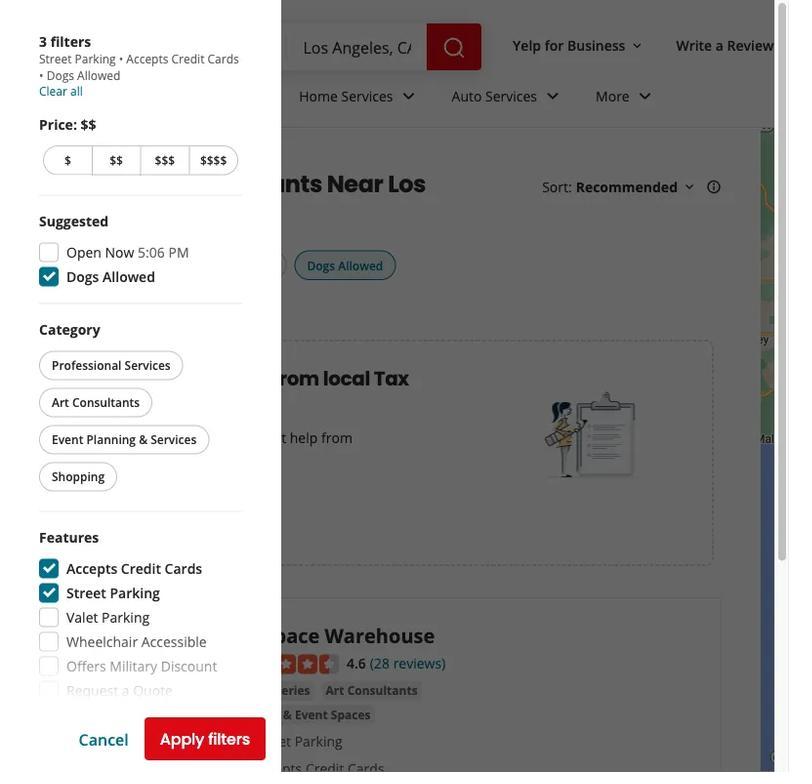 Task type: locate. For each thing, give the bounding box(es) containing it.
price: $$ group
[[39, 114, 242, 179]]

allowed
[[77, 67, 121, 83], [338, 257, 383, 273], [103, 268, 155, 286]]

0 horizontal spatial a
[[122, 682, 130, 700]]

home
[[299, 87, 338, 105]]

services inside button
[[151, 432, 197, 448]]

(28
[[370, 654, 390, 673]]

& inside "art consultants venues & event spaces"
[[283, 707, 292, 723]]

1 vertical spatial art consultants button
[[322, 681, 422, 701]]

10
[[87, 167, 111, 200]]

shopping
[[96, 151, 150, 168], [52, 469, 105, 485]]

24 chevron down v2 image down for
[[541, 84, 565, 108]]

group containing suggested
[[39, 211, 242, 288]]

event left us
[[52, 432, 83, 448]]

yelp link
[[39, 151, 64, 168]]

allowed down near
[[338, 257, 383, 273]]

street down 3
[[39, 51, 72, 67]]

0 vertical spatial street
[[39, 51, 72, 67]]

1 horizontal spatial credit
[[171, 51, 205, 67]]

24 chevron down v2 image for more
[[634, 84, 657, 108]]

0 horizontal spatial art
[[52, 395, 69, 411]]

1 horizontal spatial filters
[[208, 729, 250, 751]]

suggested
[[39, 212, 109, 231]]

art
[[52, 395, 69, 411], [237, 683, 256, 699], [326, 683, 344, 699]]

1 horizontal spatial a
[[716, 36, 724, 54]]

free price estimates from local tax professionals image
[[545, 388, 642, 485]]

street up valet
[[66, 584, 106, 603]]

1 horizontal spatial street parking
[[253, 733, 343, 751]]

services for home services
[[341, 87, 393, 105]]

accepts inside 3 filters street parking • accepts credit cards • dogs allowed clear all
[[126, 51, 168, 67]]

1 horizontal spatial consultants
[[347, 683, 418, 699]]

0 horizontal spatial street parking
[[66, 584, 160, 603]]

get started button
[[72, 498, 190, 541]]

4.6
[[347, 654, 366, 673]]

1 horizontal spatial art
[[237, 683, 256, 699]]

0 vertical spatial &
[[139, 432, 148, 448]]

category
[[39, 320, 100, 339]]

street down venues
[[253, 733, 291, 751]]

1 horizontal spatial 24 chevron down v2 image
[[541, 84, 565, 108]]

filters group
[[39, 250, 400, 281]]

apply
[[160, 729, 204, 751]]

military
[[110, 657, 157, 676]]

credit inside 3 filters street parking • accepts credit cards • dogs allowed clear all
[[171, 51, 205, 67]]

businesses.
[[144, 448, 218, 466]]

None search field
[[148, 23, 486, 70]]

art consultants button up us
[[39, 388, 153, 418]]

filters inside button
[[208, 729, 250, 751]]

dogs allowed down near
[[307, 257, 383, 273]]

professionals
[[72, 393, 202, 420]]

dogs down open
[[66, 268, 99, 286]]

accountants link
[[181, 151, 255, 168]]

0 vertical spatial yelp
[[513, 36, 541, 54]]

dogs allowed button
[[294, 250, 396, 280]]

1 vertical spatial accepts
[[66, 560, 117, 578]]

art for art consultants
[[52, 395, 69, 411]]

24 chevron down v2 image inside 'home services' link
[[397, 84, 421, 108]]

auto services
[[452, 87, 537, 105]]

shopping link
[[96, 151, 150, 168]]

0 horizontal spatial &
[[139, 432, 148, 448]]

&
[[139, 432, 148, 448], [283, 707, 292, 723]]

0 horizontal spatial dogs allowed
[[66, 268, 155, 286]]

street
[[39, 51, 72, 67], [66, 584, 106, 603], [253, 733, 291, 751]]

filters right 3
[[50, 32, 91, 50]]

24 chevron down v2 image right more on the top right
[[634, 84, 657, 108]]

1 vertical spatial street parking
[[253, 733, 343, 751]]

allowed right clear
[[77, 67, 121, 83]]

art down "professional"
[[52, 395, 69, 411]]

0 horizontal spatial art consultants button
[[39, 388, 153, 418]]

1 vertical spatial yelp
[[39, 151, 64, 168]]

1 horizontal spatial from
[[321, 428, 353, 447]]

0 horizontal spatial •
[[39, 67, 43, 83]]

cards inside group
[[165, 560, 202, 578]]

a right write
[[716, 36, 724, 54]]

(28 reviews) link
[[370, 652, 446, 673]]

0 vertical spatial filters
[[50, 32, 91, 50]]

16 filter v2 image
[[56, 259, 71, 274]]

filters
[[50, 32, 91, 50], [208, 729, 250, 751]]

artspace warehouse link
[[233, 622, 435, 649]]

1 horizontal spatial dogs allowed
[[307, 257, 383, 273]]

0 vertical spatial group
[[39, 211, 242, 288]]

1 horizontal spatial $$
[[110, 152, 123, 169]]

allowed down open now 5:06 pm at the top left of page
[[103, 268, 155, 286]]

dogs down 3
[[47, 67, 74, 83]]

16 chevron down v2 image
[[630, 38, 645, 54]]

0 vertical spatial cards
[[208, 51, 239, 67]]

search image
[[443, 36, 466, 60]]

$ button
[[43, 146, 92, 175]]

0 vertical spatial from
[[272, 365, 319, 393]]

1 vertical spatial &
[[283, 707, 292, 723]]

1 horizontal spatial yelp
[[513, 36, 541, 54]]

accountants inside top 10 best accountants near los angeles, california
[[171, 167, 322, 200]]

accepts up price: $$ group
[[126, 51, 168, 67]]

1 24 chevron down v2 image from the left
[[397, 84, 421, 108]]

1 group from the top
[[39, 211, 242, 288]]

0 vertical spatial consultants
[[72, 395, 140, 411]]

cards
[[208, 51, 239, 67], [165, 560, 202, 578]]

0 vertical spatial credit
[[171, 51, 205, 67]]

& left your
[[139, 432, 148, 448]]

street parking down venues & event spaces link
[[253, 733, 343, 751]]

sort:
[[542, 178, 572, 196]]

yelp for yelp link
[[39, 151, 64, 168]]

parking
[[75, 51, 116, 67], [110, 584, 160, 603], [102, 609, 150, 627], [295, 733, 343, 751]]

0 horizontal spatial from
[[272, 365, 319, 393]]

0 horizontal spatial event
[[52, 432, 83, 448]]

consultants inside the category group
[[72, 395, 140, 411]]

professional
[[52, 358, 122, 374]]

16 info v2 image
[[706, 179, 722, 195]]

discount
[[161, 657, 217, 676]]

price: $$
[[39, 115, 96, 133]]

category group
[[35, 320, 242, 496]]

allowed inside 3 filters street parking • accepts credit cards • dogs allowed clear all
[[77, 67, 121, 83]]

24 chevron down v2 image inside more link
[[634, 84, 657, 108]]

from left local
[[272, 365, 319, 393]]

0 horizontal spatial 24 chevron down v2 image
[[397, 84, 421, 108]]

a inside group
[[122, 682, 130, 700]]

open
[[66, 243, 102, 262]]

california
[[145, 199, 261, 231]]

1 vertical spatial filters
[[208, 729, 250, 751]]

0 vertical spatial $$
[[81, 115, 96, 133]]

valet parking
[[66, 609, 150, 627]]

1 vertical spatial group
[[39, 528, 242, 725]]

1 horizontal spatial event
[[295, 707, 328, 723]]

1 vertical spatial a
[[122, 682, 130, 700]]

2 24 chevron down v2 image from the left
[[541, 84, 565, 108]]

yelp
[[513, 36, 541, 54], [39, 151, 64, 168]]

1 vertical spatial from
[[321, 428, 353, 447]]

dogs inside group
[[66, 268, 99, 286]]

and
[[238, 428, 263, 447]]

2 group from the top
[[39, 528, 242, 725]]

dogs down near
[[307, 257, 335, 273]]

filters up 16 checkmark v2 image
[[208, 729, 250, 751]]

consultants down (28
[[347, 683, 418, 699]]

0 horizontal spatial credit
[[121, 560, 161, 578]]

accepts down features on the left bottom
[[66, 560, 117, 578]]

yelp inside button
[[513, 36, 541, 54]]

0 horizontal spatial filters
[[50, 32, 91, 50]]

tell
[[72, 428, 94, 447]]

$$$
[[155, 152, 175, 169]]

event planning & services button
[[39, 425, 209, 455]]

price
[[118, 365, 167, 393]]

planning
[[86, 432, 136, 448]]

group containing features
[[39, 528, 242, 725]]

3 24 chevron down v2 image from the left
[[634, 84, 657, 108]]

wheelchair
[[66, 633, 138, 652]]

parking up wheelchair accessible at left
[[102, 609, 150, 627]]

1 vertical spatial consultants
[[347, 683, 418, 699]]

consultants down free
[[72, 395, 140, 411]]

art consultants button down (28
[[322, 681, 422, 701]]

business categories element
[[148, 70, 789, 127]]

0 vertical spatial shopping
[[96, 151, 150, 168]]

google image
[[766, 747, 789, 773]]

1 horizontal spatial •
[[119, 51, 123, 67]]

credit
[[171, 51, 205, 67], [121, 560, 161, 578]]

dogs allowed
[[307, 257, 383, 273], [66, 268, 155, 286]]

1 horizontal spatial cards
[[208, 51, 239, 67]]

parking down venues & event spaces link
[[295, 733, 343, 751]]

0 vertical spatial art consultants button
[[39, 388, 153, 418]]

get started
[[88, 509, 174, 531]]

0 horizontal spatial cards
[[165, 560, 202, 578]]

professional services
[[52, 358, 171, 374]]

event inside button
[[52, 432, 83, 448]]

24 chevron down v2 image inside the auto services link
[[541, 84, 565, 108]]

0 vertical spatial event
[[52, 432, 83, 448]]

1 vertical spatial cards
[[165, 560, 202, 578]]

1 horizontal spatial &
[[283, 707, 292, 723]]

street parking up valet parking
[[66, 584, 160, 603]]

from right help
[[321, 428, 353, 447]]

parking up all
[[75, 51, 116, 67]]

services inside button
[[125, 358, 171, 374]]

•
[[119, 51, 123, 67], [39, 67, 43, 83]]

2 horizontal spatial 24 chevron down v2 image
[[634, 84, 657, 108]]

1 vertical spatial street
[[66, 584, 106, 603]]

shopping inside button
[[52, 469, 105, 485]]

1 vertical spatial shopping
[[52, 469, 105, 485]]

1 vertical spatial $$
[[110, 152, 123, 169]]

art up venues
[[237, 683, 256, 699]]

art up spaces
[[326, 683, 344, 699]]

0 vertical spatial street parking
[[66, 584, 160, 603]]

a down military
[[122, 682, 130, 700]]

& down galleries
[[283, 707, 292, 723]]

group
[[39, 211, 242, 288], [39, 528, 242, 725]]

yelp left $
[[39, 151, 64, 168]]

about
[[116, 428, 154, 447]]

24 chevron down v2 image left auto
[[397, 84, 421, 108]]

art inside art galleries button
[[237, 683, 256, 699]]

started
[[119, 509, 174, 531]]

0 vertical spatial a
[[716, 36, 724, 54]]

art consultants
[[52, 395, 140, 411]]

spaces
[[331, 707, 371, 723]]

services
[[341, 87, 393, 105], [486, 87, 537, 105], [125, 358, 171, 374], [151, 432, 197, 448]]

0 horizontal spatial yelp
[[39, 151, 64, 168]]

consultants for art consultants
[[72, 395, 140, 411]]

event
[[52, 432, 83, 448], [295, 707, 328, 723]]

filters for apply
[[208, 729, 250, 751]]

street parking inside group
[[66, 584, 160, 603]]

event inside "art consultants venues & event spaces"
[[295, 707, 328, 723]]

clear
[[39, 83, 67, 99]]

2 horizontal spatial art
[[326, 683, 344, 699]]

1 vertical spatial event
[[295, 707, 328, 723]]

street parking
[[66, 584, 160, 603], [253, 733, 343, 751]]

0 horizontal spatial accepts
[[66, 560, 117, 578]]

0 horizontal spatial consultants
[[72, 395, 140, 411]]

art inside the category group
[[52, 395, 69, 411]]

cards inside 3 filters street parking • accepts credit cards • dogs allowed clear all
[[208, 51, 239, 67]]

allowed inside "dogs allowed" button
[[338, 257, 383, 273]]

1 horizontal spatial accepts
[[126, 51, 168, 67]]

0 vertical spatial accepts
[[126, 51, 168, 67]]

consultants inside "art consultants venues & event spaces"
[[347, 683, 418, 699]]

event down galleries
[[295, 707, 328, 723]]

filters inside 3 filters street parking • accepts credit cards • dogs allowed clear all
[[50, 32, 91, 50]]

art galleries link
[[233, 681, 314, 701]]

1 vertical spatial credit
[[121, 560, 161, 578]]

yelp left for
[[513, 36, 541, 54]]

all
[[103, 257, 117, 273]]

dogs allowed inside button
[[307, 257, 383, 273]]

valet
[[66, 609, 98, 627]]

consultants
[[72, 395, 140, 411], [347, 683, 418, 699]]

dogs allowed down now
[[66, 268, 155, 286]]

1 horizontal spatial art consultants button
[[322, 681, 422, 701]]

artspace
[[233, 622, 320, 649]]

24 chevron down v2 image
[[397, 84, 421, 108], [541, 84, 565, 108], [634, 84, 657, 108]]



Task type: describe. For each thing, give the bounding box(es) containing it.
$$$$
[[200, 152, 227, 169]]

warehouse
[[325, 622, 435, 649]]

art inside "art consultants venues & event spaces"
[[326, 683, 344, 699]]

credit inside group
[[121, 560, 161, 578]]

street inside group
[[66, 584, 106, 603]]

$
[[64, 152, 71, 169]]

2 vertical spatial street
[[253, 733, 291, 751]]

yelp for business
[[513, 36, 626, 54]]

angeles,
[[39, 199, 141, 231]]

16 chevron right v2 image
[[72, 152, 88, 168]]

event planning & services
[[52, 432, 197, 448]]

cancel
[[79, 729, 129, 750]]

more
[[596, 87, 630, 105]]

striving artists framing and art services image
[[785, 316, 789, 355]]

4.6 link
[[347, 652, 366, 673]]

16 chevron right v2 image
[[158, 152, 173, 168]]

filters for 3
[[50, 32, 91, 50]]

for
[[545, 36, 564, 54]]

art for art galleries
[[237, 683, 256, 699]]

los
[[388, 167, 426, 200]]

sponsored
[[72, 448, 140, 466]]

pm
[[168, 243, 189, 262]]

$$$$ button
[[189, 146, 238, 175]]

home services link
[[284, 70, 436, 127]]

free
[[72, 365, 114, 393]]

24 chevron down v2 image for home services
[[397, 84, 421, 108]]

estimates
[[171, 365, 269, 393]]

request
[[66, 682, 118, 700]]

(28 reviews)
[[370, 654, 446, 673]]

shopping button
[[39, 463, 117, 492]]

art consultants venues & event spaces
[[237, 683, 418, 723]]

parking inside 3 filters street parking • accepts credit cards • dogs allowed clear all
[[75, 51, 116, 67]]

project
[[190, 428, 235, 447]]

4
[[88, 258, 94, 271]]

venues
[[237, 707, 280, 723]]

top 10 best accountants near los angeles, california
[[39, 167, 426, 231]]

art consultants link
[[322, 681, 422, 701]]

home services
[[299, 87, 393, 105]]

features
[[39, 528, 99, 547]]

open now 5:06 pm
[[66, 243, 189, 262]]

services for professional services
[[125, 358, 171, 374]]

request a quote
[[66, 682, 173, 700]]

allowed inside group
[[103, 268, 155, 286]]

quote
[[133, 682, 173, 700]]

4 all
[[88, 257, 117, 273]]

write
[[676, 36, 712, 54]]

business
[[568, 36, 626, 54]]

0 horizontal spatial $$
[[81, 115, 96, 133]]

auto services link
[[436, 70, 580, 127]]

street inside 3 filters street parking • accepts credit cards • dogs allowed clear all
[[39, 51, 72, 67]]

$$$ button
[[140, 146, 189, 175]]

3
[[39, 32, 47, 50]]

get
[[266, 428, 286, 447]]

consultants for art consultants venues & event spaces
[[347, 683, 418, 699]]

24 chevron down v2 image for auto services
[[541, 84, 565, 108]]

a for quote
[[122, 682, 130, 700]]

map region
[[724, 73, 789, 773]]

& inside button
[[139, 432, 148, 448]]

5:06
[[138, 243, 165, 262]]

parking down the accepts credit cards
[[110, 584, 160, 603]]

$$ button
[[92, 146, 140, 175]]

accessible
[[141, 633, 207, 652]]

best
[[115, 167, 166, 200]]

local
[[323, 365, 370, 393]]

auto
[[452, 87, 482, 105]]

near
[[327, 167, 383, 200]]

16 checkmark v2 image
[[233, 762, 249, 773]]

a for review
[[716, 36, 724, 54]]

wheelchair accessible
[[66, 633, 207, 652]]

top
[[39, 167, 83, 200]]

yelp for yelp for business
[[513, 36, 541, 54]]

dogs inside button
[[307, 257, 335, 273]]

3 filters street parking • accepts credit cards • dogs allowed clear all
[[39, 32, 239, 99]]

dogs inside 3 filters street parking • accepts credit cards • dogs allowed clear all
[[47, 67, 74, 83]]

apply filters button
[[144, 718, 266, 761]]

offers
[[66, 657, 106, 676]]

accepts inside group
[[66, 560, 117, 578]]

now
[[105, 243, 134, 262]]

venues & event spaces link
[[233, 706, 375, 725]]

reviews)
[[393, 654, 446, 673]]

4.6 star rating image
[[233, 655, 339, 675]]

art galleries button
[[233, 681, 314, 701]]

review
[[727, 36, 774, 54]]

venues & event spaces button
[[233, 706, 375, 725]]

price:
[[39, 115, 77, 133]]

$$ inside button
[[110, 152, 123, 169]]

16 checkmark v2 image
[[233, 734, 249, 750]]

cancel button
[[79, 729, 129, 750]]

free price estimates from local tax professionals tell us about your project and get help from sponsored businesses.
[[72, 365, 409, 466]]

more link
[[580, 70, 673, 127]]

artspace warehouse image
[[63, 622, 210, 769]]

art galleries
[[237, 683, 310, 699]]

write a review link
[[669, 27, 782, 63]]

apply filters
[[160, 729, 250, 751]]

yelp for business button
[[505, 27, 653, 63]]

galleries
[[259, 683, 310, 699]]

your
[[157, 428, 187, 447]]

professional services button
[[39, 351, 183, 380]]

services for auto services
[[486, 87, 537, 105]]

tax
[[374, 365, 409, 393]]

write a review
[[676, 36, 774, 54]]

clear all link
[[39, 83, 83, 99]]

help
[[290, 428, 318, 447]]

get
[[88, 509, 115, 531]]



Task type: vqa. For each thing, say whether or not it's contained in the screenshot.
Venues & Event Spaces button
yes



